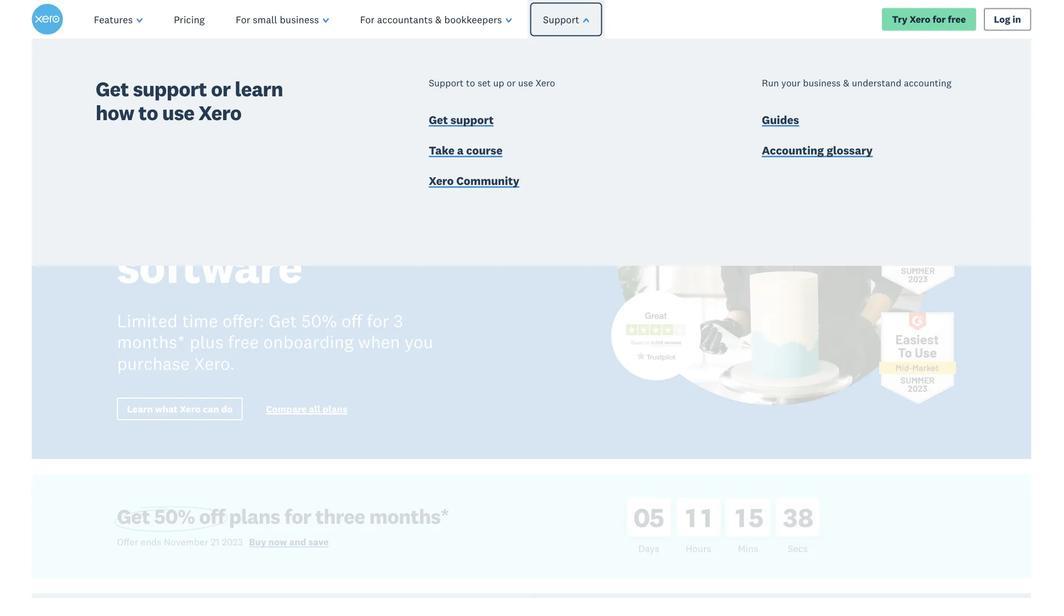 Task type: locate. For each thing, give the bounding box(es) containing it.
1 horizontal spatial for
[[360, 13, 375, 26]]

1 vertical spatial business
[[803, 77, 841, 89]]

learn
[[235, 76, 283, 102]]

how
[[96, 100, 134, 126]]

1 horizontal spatial 3
[[783, 500, 797, 534]]

0 vertical spatial get
[[96, 76, 129, 102]]

& left understand
[[843, 77, 850, 89]]

november
[[164, 536, 208, 548]]

1 horizontal spatial plans
[[323, 403, 348, 415]]

you inside back to what you love with xero accounting software
[[232, 111, 309, 169]]

0 horizontal spatial business
[[280, 13, 319, 26]]

1 horizontal spatial to
[[314, 70, 359, 127]]

purchase
[[117, 352, 190, 375]]

business right your
[[803, 77, 841, 89]]

three
[[315, 504, 365, 529]]

all
[[309, 403, 321, 415]]

1 horizontal spatial 1
[[701, 500, 711, 534]]

up
[[493, 77, 504, 89]]

hours
[[686, 543, 712, 555]]

5 for 1 5
[[749, 500, 763, 534]]

0 vertical spatial &
[[435, 13, 442, 26]]

0 horizontal spatial for
[[236, 13, 250, 26]]

use
[[518, 77, 533, 89], [162, 100, 194, 126]]

1 horizontal spatial business
[[803, 77, 841, 89]]

free
[[948, 13, 966, 25], [228, 331, 259, 353]]

1 horizontal spatial for
[[367, 310, 389, 332]]

1 vertical spatial 3
[[783, 500, 797, 534]]

05 days, 11 hours, 15 minutes and 38 seconds timer
[[627, 490, 946, 562]]

accounting
[[904, 77, 952, 89], [117, 195, 353, 253]]

small
[[253, 13, 277, 26]]

5
[[650, 500, 664, 534], [749, 500, 763, 534]]

1 horizontal spatial support
[[451, 112, 494, 127]]

5 up days
[[650, 500, 664, 534]]

business inside dropdown button
[[280, 13, 319, 26]]

plans inside compare all plans link
[[323, 403, 348, 415]]

use inside get support or learn how to use xero
[[162, 100, 194, 126]]

& right accountants
[[435, 13, 442, 26]]

to
[[314, 70, 359, 127], [466, 77, 475, 89], [138, 100, 158, 126]]

or left learn
[[211, 76, 231, 102]]

support inside dropdown button
[[543, 13, 579, 26]]

xero homepage image
[[32, 4, 63, 35]]

for right off at the left
[[367, 310, 389, 332]]

months* inside limited time offer: get 50% off for 3 months* plus free onboarding when you purchase xero.
[[117, 331, 185, 353]]

1 for from the left
[[236, 13, 250, 26]]

software
[[117, 237, 302, 295]]

1 horizontal spatial &
[[843, 77, 850, 89]]

support inside get support or learn how to use xero
[[133, 76, 207, 102]]

log in link
[[984, 8, 1031, 31]]

1 horizontal spatial support
[[543, 13, 579, 26]]

0 vertical spatial free
[[948, 13, 966, 25]]

0 horizontal spatial support
[[133, 76, 207, 102]]

2 vertical spatial for
[[284, 504, 311, 529]]

1
[[686, 500, 696, 534], [701, 500, 711, 534], [736, 500, 746, 534]]

0 horizontal spatial accounting
[[117, 195, 353, 253]]

support button
[[524, 0, 609, 39]]

0 horizontal spatial get
[[96, 76, 129, 102]]

get support or learn how to use xero
[[96, 76, 283, 126]]

for inside dropdown button
[[360, 13, 375, 26]]

1 1 from the left
[[686, 500, 696, 534]]

for
[[236, 13, 250, 26], [360, 13, 375, 26]]

for left accountants
[[360, 13, 375, 26]]

try
[[892, 13, 908, 25]]

for right try
[[933, 13, 946, 25]]

2 horizontal spatial 1
[[736, 500, 746, 534]]

0 horizontal spatial 5
[[650, 500, 664, 534]]

2023
[[222, 536, 243, 548]]

5 up mins
[[749, 500, 763, 534]]

what
[[117, 111, 223, 169], [155, 403, 178, 415]]

1 vertical spatial for
[[367, 310, 389, 332]]

0 vertical spatial use
[[518, 77, 533, 89]]

& inside dropdown button
[[435, 13, 442, 26]]

support
[[543, 13, 579, 26], [429, 77, 464, 89]]

0 vertical spatial support
[[543, 13, 579, 26]]

0 horizontal spatial free
[[228, 331, 259, 353]]

&
[[435, 13, 442, 26], [843, 77, 850, 89]]

1 vertical spatial get
[[429, 112, 448, 127]]

1 vertical spatial support
[[451, 112, 494, 127]]

0 vertical spatial business
[[280, 13, 319, 26]]

0 horizontal spatial use
[[162, 100, 194, 126]]

0 vertical spatial support
[[133, 76, 207, 102]]

what inside back to what you love with xero accounting software
[[117, 111, 223, 169]]

0 vertical spatial you
[[232, 111, 309, 169]]

xero inside 'link'
[[910, 13, 931, 25]]

xero
[[910, 13, 931, 25], [536, 77, 555, 89], [199, 100, 241, 126], [220, 153, 317, 211], [429, 174, 454, 188], [180, 403, 201, 415]]

1 horizontal spatial free
[[948, 13, 966, 25]]

3 left the 8
[[783, 500, 797, 534]]

1 vertical spatial accounting
[[117, 195, 353, 253]]

1 vertical spatial &
[[843, 77, 850, 89]]

3 1 from the left
[[736, 500, 746, 534]]

back
[[202, 70, 304, 127]]

0 vertical spatial plans
[[323, 403, 348, 415]]

for up and
[[284, 504, 311, 529]]

0 horizontal spatial months*
[[117, 331, 185, 353]]

0
[[634, 500, 650, 534]]

1 horizontal spatial use
[[518, 77, 533, 89]]

1 horizontal spatial 5
[[749, 500, 763, 534]]

2 1 from the left
[[701, 500, 711, 534]]

free right the plus
[[228, 331, 259, 353]]

2 horizontal spatial to
[[466, 77, 475, 89]]

0 horizontal spatial to
[[138, 100, 158, 126]]

for left small
[[236, 13, 250, 26]]

2 vertical spatial get
[[269, 310, 297, 332]]

1 vertical spatial free
[[228, 331, 259, 353]]

1 horizontal spatial you
[[405, 331, 433, 353]]

for inside dropdown button
[[236, 13, 250, 26]]

business right small
[[280, 13, 319, 26]]

2 5 from the left
[[749, 500, 763, 534]]

1 horizontal spatial get
[[269, 310, 297, 332]]

get inside get support or learn how to use xero
[[96, 76, 129, 102]]

free left log
[[948, 13, 966, 25]]

compare all plans
[[266, 403, 348, 415]]

to for up
[[466, 77, 475, 89]]

8
[[798, 500, 813, 534]]

take a course
[[429, 143, 503, 157]]

mins
[[738, 543, 758, 555]]

1 horizontal spatial accounting
[[904, 77, 952, 89]]

1 vertical spatial use
[[162, 100, 194, 126]]

0 horizontal spatial &
[[435, 13, 442, 26]]

community
[[456, 174, 520, 188]]

you right when on the bottom
[[405, 331, 433, 353]]

1 vertical spatial plans
[[229, 504, 280, 529]]

free inside 'link'
[[948, 13, 966, 25]]

secs
[[788, 543, 808, 555]]

business
[[280, 13, 319, 26], [803, 77, 841, 89]]

plans
[[323, 403, 348, 415], [229, 504, 280, 529]]

0 horizontal spatial you
[[232, 111, 309, 169]]

to inside back to what you love with xero accounting software
[[314, 70, 359, 127]]

0 horizontal spatial or
[[211, 76, 231, 102]]

plans for three months*
[[225, 504, 449, 529]]

0 vertical spatial accounting
[[904, 77, 952, 89]]

1 5
[[736, 500, 763, 534]]

2 horizontal spatial get
[[429, 112, 448, 127]]

plans up the buy
[[229, 504, 280, 529]]

0 vertical spatial 3
[[394, 310, 403, 332]]

3
[[394, 310, 403, 332], [783, 500, 797, 534]]

plans right all
[[323, 403, 348, 415]]

0 horizontal spatial support
[[429, 77, 464, 89]]

guides
[[762, 112, 799, 127]]

0 horizontal spatial plans
[[229, 504, 280, 529]]

0 5
[[634, 500, 664, 534]]

onboarding
[[263, 331, 354, 353]]

pricing
[[174, 13, 205, 26]]

1 vertical spatial support
[[429, 77, 464, 89]]

0 vertical spatial what
[[117, 111, 223, 169]]

0 horizontal spatial 1
[[686, 500, 696, 534]]

for accountants & bookkeepers
[[360, 13, 502, 26]]

you down learn
[[232, 111, 309, 169]]

or right up
[[507, 77, 516, 89]]

0 vertical spatial for
[[933, 13, 946, 25]]

1 vertical spatial you
[[405, 331, 433, 353]]

1 horizontal spatial months*
[[369, 504, 449, 529]]

3 right off at the left
[[394, 310, 403, 332]]

1 5 from the left
[[650, 500, 664, 534]]

business for small
[[280, 13, 319, 26]]

2 for from the left
[[360, 13, 375, 26]]

get
[[96, 76, 129, 102], [429, 112, 448, 127], [269, 310, 297, 332]]

you
[[232, 111, 309, 169], [405, 331, 433, 353]]

xero inside get support or learn how to use xero
[[199, 100, 241, 126]]

try xero for free
[[892, 13, 966, 25]]

for inside try xero for free 'link'
[[933, 13, 946, 25]]

run
[[762, 77, 779, 89]]

2 horizontal spatial for
[[933, 13, 946, 25]]

0 horizontal spatial 3
[[394, 310, 403, 332]]

or
[[211, 76, 231, 102], [507, 77, 516, 89]]

0 vertical spatial months*
[[117, 331, 185, 353]]

accounting glossary link
[[762, 143, 873, 160]]

support for get support
[[451, 112, 494, 127]]



Task type: describe. For each thing, give the bounding box(es) containing it.
can
[[203, 403, 219, 415]]

understand
[[852, 77, 902, 89]]

xero community
[[429, 174, 520, 188]]

get inside limited time offer: get 50% off for 3 months* plus free onboarding when you purchase xero.
[[269, 310, 297, 332]]

a
[[457, 143, 464, 157]]

for inside limited time offer: get 50% off for 3 months* plus free onboarding when you purchase xero.
[[367, 310, 389, 332]]

buy now and save
[[249, 536, 329, 548]]

accountants
[[377, 13, 433, 26]]

or inside get support or learn how to use xero
[[211, 76, 231, 102]]

3 inside limited time offer: get 50% off for 3 months* plus free onboarding when you purchase xero.
[[394, 310, 403, 332]]

take
[[429, 143, 455, 157]]

3 inside 05 days, 11 hours, 15 minutes and 38 seconds timer
[[783, 500, 797, 534]]

support for support to set up or use xero
[[429, 77, 464, 89]]

for for for small business
[[236, 13, 250, 26]]

buy now and save link
[[249, 536, 329, 551]]

1 vertical spatial what
[[155, 403, 178, 415]]

learn
[[127, 403, 153, 415]]

get for get support
[[429, 112, 448, 127]]

in
[[1013, 13, 1021, 25]]

guides link
[[762, 112, 799, 129]]

xero community link
[[429, 173, 520, 191]]

offer ends november 21 2023
[[117, 536, 243, 548]]

offer:
[[223, 310, 264, 332]]

with
[[117, 153, 210, 211]]

glossary
[[827, 143, 873, 157]]

1 horizontal spatial or
[[507, 77, 516, 89]]

your
[[782, 77, 801, 89]]

learn what xero can do link
[[117, 398, 243, 420]]

pricing link
[[158, 0, 220, 39]]

days
[[639, 543, 660, 555]]

log
[[994, 13, 1011, 25]]

for small business button
[[220, 0, 345, 39]]

5 for 0 5
[[650, 500, 664, 534]]

0 horizontal spatial for
[[284, 504, 311, 529]]

learn what xero can do
[[127, 403, 233, 415]]

save
[[308, 536, 329, 548]]

compare
[[266, 403, 307, 415]]

for accountants & bookkeepers button
[[345, 0, 528, 39]]

limited time offer: get 50% off for 3 months* plus free onboarding when you purchase xero.
[[117, 310, 433, 375]]

set
[[478, 77, 491, 89]]

accounting
[[762, 143, 824, 157]]

3 8
[[783, 500, 813, 534]]

for for for accountants & bookkeepers
[[360, 13, 375, 26]]

limited
[[117, 310, 178, 332]]

ends
[[141, 536, 161, 548]]

accounting glossary
[[762, 143, 873, 157]]

for small business
[[236, 13, 319, 26]]

love
[[319, 111, 407, 169]]

run your business & understand accounting
[[762, 77, 952, 89]]

xero.
[[194, 352, 235, 375]]

21
[[211, 536, 219, 548]]

get support
[[429, 112, 494, 127]]

take a course link
[[429, 143, 503, 160]]

buy
[[249, 536, 266, 548]]

log in
[[994, 13, 1021, 25]]

to inside get support or learn how to use xero
[[138, 100, 158, 126]]

and
[[289, 536, 306, 548]]

free inside limited time offer: get 50% off for 3 months* plus free onboarding when you purchase xero.
[[228, 331, 259, 353]]

a xero user decorating a cake with blue icing. social proof badges surrounding the circular image. image
[[542, 39, 1031, 459]]

support for get support or learn how to use xero
[[133, 76, 207, 102]]

you inside limited time offer: get 50% off for 3 months* plus free onboarding when you purchase xero.
[[405, 331, 433, 353]]

features
[[94, 13, 133, 26]]

support for support
[[543, 13, 579, 26]]

when
[[358, 331, 400, 353]]

xero inside back to what you love with xero accounting software
[[220, 153, 317, 211]]

get for get support or learn how to use xero
[[96, 76, 129, 102]]

1 vertical spatial months*
[[369, 504, 449, 529]]

do
[[221, 403, 233, 415]]

off
[[342, 310, 362, 332]]

to for you
[[314, 70, 359, 127]]

support to set up or use xero
[[429, 77, 555, 89]]

plus
[[190, 331, 224, 353]]

features button
[[78, 0, 158, 39]]

compare all plans link
[[266, 403, 348, 417]]

course
[[466, 143, 503, 157]]

now
[[269, 536, 287, 548]]

get support link
[[429, 112, 494, 129]]

back to what you love with xero accounting software
[[117, 70, 407, 295]]

time
[[182, 310, 218, 332]]

offer
[[117, 536, 138, 548]]

business for your
[[803, 77, 841, 89]]

try xero for free link
[[882, 8, 976, 31]]

accounting inside back to what you love with xero accounting software
[[117, 195, 353, 253]]

50%
[[301, 310, 337, 332]]

bookkeepers
[[444, 13, 502, 26]]



Task type: vqa. For each thing, say whether or not it's contained in the screenshot.
right support
yes



